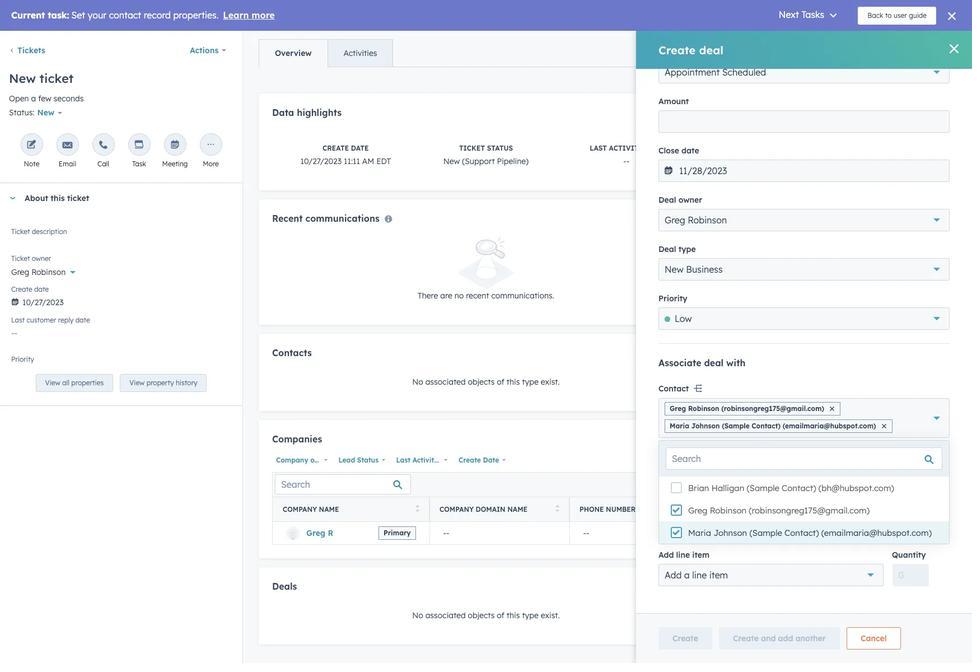 Task type: locate. For each thing, give the bounding box(es) containing it.
am
[[362, 156, 374, 167]]

1 horizontal spatial (0)
[[791, 40, 803, 50]]

0 vertical spatial contacts
[[754, 40, 789, 50]]

your up guides.
[[875, 456, 891, 466]]

1 horizontal spatial view
[[129, 379, 145, 387]]

a for library
[[761, 456, 766, 466]]

1 vertical spatial see
[[741, 314, 754, 324]]

the left conversations
[[757, 396, 768, 407]]

build
[[741, 456, 759, 466]]

2 vertical spatial add button
[[641, 581, 679, 595]]

create inside 'create date 10/27/2023 11:11 am edt'
[[323, 144, 349, 153]]

2 vertical spatial + add
[[938, 230, 961, 240]]

a inside build a library of sales resources for your team. these could include call scripts or positioning guides.
[[761, 456, 766, 466]]

press to sort. element
[[415, 505, 419, 514], [555, 505, 559, 514], [695, 505, 699, 514]]

0 horizontal spatial with
[[840, 64, 856, 74]]

create up 10/27/2023
[[323, 144, 349, 153]]

1 vertical spatial objects
[[468, 610, 495, 620]]

date inside 'create date 10/27/2023 11:11 am edt'
[[351, 144, 369, 153]]

ticket owner
[[11, 254, 51, 263]]

0 vertical spatial (0)
[[791, 40, 803, 50]]

press to sort. element for company domain name
[[555, 505, 559, 514]]

1 press to sort. image from the left
[[415, 505, 419, 512]]

1 type from the top
[[522, 377, 539, 387]]

0 vertical spatial or
[[887, 314, 895, 324]]

1 vertical spatial add button
[[641, 434, 679, 448]]

phone
[[580, 505, 604, 514]]

customize tabs link
[[632, 76, 713, 94]]

pipeline)
[[497, 156, 529, 167]]

your inside see the files attached to your activities or uploaded to this record.
[[833, 314, 850, 324]]

companies up company owner popup button in the bottom of the page
[[272, 433, 322, 445]]

date right activity
[[645, 144, 663, 153]]

Search HubSpot search field
[[815, 6, 952, 25]]

1 vertical spatial of
[[794, 456, 802, 466]]

company left name
[[283, 505, 317, 514]]

0 vertical spatial owner
[[32, 254, 51, 263]]

deals (0)
[[754, 230, 790, 240]]

last for date
[[11, 316, 25, 324]]

owner left lead
[[310, 456, 331, 464]]

greg r
[[306, 528, 333, 538]]

1 vertical spatial or
[[811, 470, 818, 480]]

ticket up the open a few seconds on the top of the page
[[40, 71, 74, 86]]

domain:
[[748, 156, 779, 166]]

company inside popup button
[[276, 456, 308, 464]]

(0) inside 'dropdown button'
[[791, 40, 803, 50]]

0 vertical spatial see
[[741, 64, 754, 74]]

-- down company domain name
[[443, 528, 449, 538]]

2 press to sort. image from the left
[[555, 505, 559, 512]]

1 vertical spatial exist.
[[541, 610, 560, 620]]

owner for ticket owner
[[32, 254, 51, 263]]

1 horizontal spatial last
[[396, 456, 410, 464]]

1 horizontal spatial primary
[[746, 125, 773, 133]]

the for files
[[757, 314, 768, 324]]

a
[[31, 94, 36, 104], [761, 456, 766, 466]]

greg inside popup button
[[11, 267, 29, 277]]

companies for companies
[[272, 433, 322, 445]]

2 exist. from the top
[[541, 610, 560, 620]]

1 horizontal spatial or
[[887, 314, 895, 324]]

1 + from the top
[[938, 40, 943, 50]]

view
[[45, 379, 60, 387], [129, 379, 145, 387]]

date up '11:11'
[[351, 144, 369, 153]]

1 vertical spatial +
[[938, 100, 943, 110]]

last inside the last activity date --
[[590, 144, 607, 153]]

2 horizontal spatial create
[[459, 456, 481, 464]]

2 + add from the top
[[938, 100, 961, 110]]

files
[[771, 314, 786, 324]]

1 vertical spatial ticket
[[67, 193, 89, 203]]

to right "attached"
[[823, 314, 831, 324]]

0 vertical spatial ticket
[[459, 144, 485, 153]]

(0) inside dropdown button
[[779, 230, 790, 240]]

1 vertical spatial your
[[875, 456, 891, 466]]

your left activities
[[833, 314, 850, 324]]

edt
[[376, 156, 391, 167]]

1 -- from the left
[[443, 528, 449, 538]]

or inside build a library of sales resources for your team. these could include call scripts or positioning guides.
[[811, 470, 818, 480]]

1 horizontal spatial your
[[875, 456, 891, 466]]

2 press to sort. element from the left
[[555, 505, 559, 514]]

greg down ticket owner
[[11, 267, 29, 277]]

view left all
[[45, 379, 60, 387]]

1 horizontal spatial greg
[[306, 528, 325, 538]]

press to sort. element for company name
[[415, 505, 419, 514]]

company
[[276, 456, 308, 464], [283, 505, 317, 514], [440, 505, 474, 514]]

tickets
[[17, 45, 45, 55]]

1 + add button from the top
[[938, 39, 961, 52]]

new inside popup button
[[37, 108, 55, 118]]

press to sort. image for phone number
[[695, 505, 699, 512]]

the left files
[[757, 314, 768, 324]]

1 view from the left
[[45, 379, 60, 387]]

overview button
[[259, 40, 327, 67]]

1 vertical spatial no
[[412, 610, 423, 620]]

with for see the conversations associated with this record.
[[867, 396, 882, 407]]

2 vertical spatial create
[[459, 456, 481, 464]]

recent communications
[[272, 213, 380, 224]]

1 horizontal spatial deals
[[754, 230, 776, 240]]

contacts inside 'dropdown button'
[[754, 40, 789, 50]]

create date button
[[455, 453, 508, 467]]

see the conversations associated with this record.
[[741, 396, 925, 407]]

2 see from the top
[[741, 314, 754, 324]]

2 vertical spatial of
[[497, 610, 504, 620]]

ticket up '(support'
[[459, 144, 485, 153]]

greg
[[11, 267, 29, 277], [306, 528, 325, 538]]

0 vertical spatial no associated objects of this type exist.
[[412, 377, 560, 387]]

1 vertical spatial + add
[[938, 100, 961, 110]]

add button
[[641, 347, 679, 362], [641, 434, 679, 448], [641, 581, 679, 595]]

0 horizontal spatial a
[[31, 94, 36, 104]]

0 vertical spatial exist.
[[541, 377, 560, 387]]

few
[[38, 94, 51, 104]]

0 vertical spatial primary
[[746, 125, 773, 133]]

no associated objects of this type exist. for contacts
[[412, 377, 560, 387]]

0 vertical spatial add button
[[641, 347, 679, 362]]

1 horizontal spatial contacts
[[754, 40, 789, 50]]

add button for companies
[[641, 434, 679, 448]]

2 horizontal spatial new
[[443, 156, 460, 167]]

2 add button from the top
[[641, 434, 679, 448]]

of for deals
[[497, 610, 504, 620]]

0 vertical spatial + add
[[938, 40, 961, 50]]

3 see from the top
[[741, 396, 754, 407]]

2 vertical spatial + add button
[[938, 228, 961, 242]]

create date
[[11, 285, 49, 294]]

0 vertical spatial last
[[590, 144, 607, 153]]

to right uploaded
[[934, 314, 942, 324]]

0 horizontal spatial owner
[[32, 254, 51, 263]]

2 to from the left
[[934, 314, 942, 324]]

0 horizontal spatial or
[[811, 470, 818, 480]]

0 horizontal spatial to
[[823, 314, 831, 324]]

your
[[833, 314, 850, 324], [875, 456, 891, 466]]

date up domain
[[483, 456, 499, 464]]

2 horizontal spatial press to sort. image
[[695, 505, 699, 512]]

1 vertical spatial companies
[[272, 433, 322, 445]]

0 vertical spatial deals
[[754, 230, 776, 240]]

communications
[[305, 213, 380, 224]]

company for company domain name
[[440, 505, 474, 514]]

2 no from the top
[[412, 610, 423, 620]]

0 horizontal spatial create
[[11, 285, 32, 294]]

type for deals
[[522, 610, 539, 620]]

0 vertical spatial new
[[9, 71, 36, 86]]

0 vertical spatial your
[[833, 314, 850, 324]]

see for see the files attached to your activities or uploaded to this record.
[[741, 314, 754, 324]]

0 horizontal spatial (0)
[[779, 230, 790, 240]]

phone number
[[580, 505, 636, 514]]

new down the open a few seconds on the top of the page
[[37, 108, 55, 118]]

1 press to sort. element from the left
[[415, 505, 419, 514]]

see for see the conversations associated with this record.
[[741, 396, 754, 407]]

2 vertical spatial with
[[867, 396, 882, 407]]

company up company name
[[276, 456, 308, 464]]

0 horizontal spatial contacts
[[272, 347, 312, 358]]

create for create date
[[459, 456, 481, 464]]

the left people on the right top of the page
[[757, 64, 768, 74]]

about this ticket
[[25, 193, 89, 203]]

0 horizontal spatial new
[[9, 71, 36, 86]]

companies inside dropdown button
[[754, 100, 798, 110]]

date inside the last activity date --
[[645, 144, 663, 153]]

meeting image
[[170, 140, 180, 151]]

0 horizontal spatial greg
[[11, 267, 29, 277]]

view for view property history
[[129, 379, 145, 387]]

1 vertical spatial contacts
[[272, 347, 312, 358]]

0 horizontal spatial --
[[443, 528, 449, 538]]

1 vertical spatial new
[[37, 108, 55, 118]]

or right activities
[[887, 314, 895, 324]]

+ add button for (0)
[[938, 39, 961, 52]]

1 horizontal spatial create
[[323, 144, 349, 153]]

status
[[487, 144, 513, 153]]

add button for deals
[[641, 581, 679, 595]]

-- down 'phone'
[[583, 528, 589, 538]]

see up caret image on the bottom right of the page
[[741, 396, 754, 407]]

sales
[[804, 456, 822, 466]]

history
[[176, 379, 197, 387]]

activities
[[344, 48, 377, 58]]

see left files
[[741, 314, 754, 324]]

deals for deals
[[272, 580, 297, 592]]

1 vertical spatial no associated objects of this type exist.
[[412, 610, 560, 620]]

option
[[47, 360, 71, 370]]

+ add for (0)
[[938, 40, 961, 50]]

greg robinson button
[[11, 261, 231, 280]]

see inside see the files attached to your activities or uploaded to this record.
[[741, 314, 754, 324]]

navigation
[[259, 39, 393, 67]]

create date 10/27/2023 11:11 am edt
[[300, 144, 391, 167]]

1 exist. from the top
[[541, 377, 560, 387]]

owner up greg robinson
[[32, 254, 51, 263]]

0 vertical spatial a
[[31, 94, 36, 104]]

activities button
[[327, 40, 393, 67]]

date down greg robinson
[[34, 285, 49, 294]]

owner inside popup button
[[310, 456, 331, 464]]

1 vertical spatial with
[[902, 254, 918, 264]]

date
[[440, 456, 456, 464], [483, 456, 499, 464]]

press to sort. image
[[415, 505, 419, 512], [555, 505, 559, 512], [695, 505, 699, 512]]

1 no associated objects of this type exist. from the top
[[412, 377, 560, 387]]

1 horizontal spatial to
[[934, 314, 942, 324]]

2 horizontal spatial press to sort. element
[[695, 505, 699, 514]]

view for view all properties
[[45, 379, 60, 387]]

3 add button from the top
[[641, 581, 679, 595]]

1 vertical spatial + add button
[[938, 99, 961, 112]]

1 horizontal spatial press to sort. element
[[555, 505, 559, 514]]

exist. for deals
[[541, 610, 560, 620]]

+
[[938, 40, 943, 50], [938, 100, 943, 110], [938, 230, 943, 240]]

1 + add from the top
[[938, 40, 961, 50]]

0 horizontal spatial primary
[[384, 528, 411, 537]]

greg robinson
[[11, 267, 66, 277]]

type for contacts
[[522, 377, 539, 387]]

3 press to sort. element from the left
[[695, 505, 699, 514]]

email
[[59, 160, 76, 168]]

about this ticket button
[[0, 183, 231, 214]]

1 horizontal spatial date
[[483, 456, 499, 464]]

1 vertical spatial primary
[[384, 528, 411, 537]]

0 vertical spatial greg
[[11, 267, 29, 277]]

0 horizontal spatial date
[[440, 456, 456, 464]]

property
[[147, 379, 174, 387]]

customize
[[647, 80, 682, 88]]

-
[[781, 156, 784, 166], [784, 156, 787, 166], [623, 156, 626, 167], [626, 156, 630, 167], [443, 528, 446, 538], [446, 528, 449, 538], [583, 528, 586, 538], [586, 528, 589, 538]]

see left people on the right top of the page
[[741, 64, 754, 74]]

last inside popup button
[[396, 456, 410, 464]]

1 vertical spatial ticket
[[11, 228, 30, 236]]

3 press to sort. image from the left
[[695, 505, 699, 512]]

0 vertical spatial with
[[840, 64, 856, 74]]

of
[[497, 377, 504, 387], [794, 456, 802, 466], [497, 610, 504, 620]]

new
[[9, 71, 36, 86], [37, 108, 55, 118], [443, 156, 460, 167]]

1 horizontal spatial press to sort. image
[[555, 505, 559, 512]]

create right 'last activity date'
[[459, 456, 481, 464]]

to
[[823, 314, 831, 324], [934, 314, 942, 324]]

2 -- from the left
[[583, 528, 589, 538]]

0 vertical spatial of
[[497, 377, 504, 387]]

2 vertical spatial +
[[938, 230, 943, 240]]

for
[[862, 456, 873, 466]]

note
[[24, 160, 39, 168]]

0 horizontal spatial press to sort. image
[[415, 505, 419, 512]]

view all properties
[[45, 379, 104, 387]]

0 vertical spatial objects
[[468, 377, 495, 387]]

call image
[[98, 140, 108, 151]]

caret image
[[739, 436, 745, 439]]

create inside create date popup button
[[459, 456, 481, 464]]

2 + add button from the top
[[938, 99, 961, 112]]

1 vertical spatial create
[[11, 285, 32, 294]]

2 view from the left
[[129, 379, 145, 387]]

the inside see the files attached to your activities or uploaded to this record.
[[757, 314, 768, 324]]

Create date text field
[[11, 292, 231, 310]]

1 add button from the top
[[641, 347, 679, 362]]

1 vertical spatial type
[[522, 610, 539, 620]]

2 vertical spatial see
[[741, 396, 754, 407]]

10/27/2023
[[300, 156, 342, 167]]

1 vertical spatial owner
[[310, 456, 331, 464]]

1 objects from the top
[[468, 377, 495, 387]]

track the revenue opportunities associated with this record.
[[741, 254, 961, 264]]

new left '(support'
[[443, 156, 460, 167]]

companies left (1)
[[754, 100, 798, 110]]

companies for companies (1)
[[754, 100, 798, 110]]

0 horizontal spatial your
[[833, 314, 850, 324]]

0 vertical spatial +
[[938, 40, 943, 50]]

ticket down email
[[67, 193, 89, 203]]

2 type from the top
[[522, 610, 539, 620]]

+ add button
[[938, 39, 961, 52], [938, 99, 961, 112], [938, 228, 961, 242]]

no associated objects of this type exist.
[[412, 377, 560, 387], [412, 610, 560, 620]]

1 horizontal spatial a
[[761, 456, 766, 466]]

0 vertical spatial + add button
[[938, 39, 961, 52]]

create down greg robinson
[[11, 285, 32, 294]]

objects for contacts
[[468, 377, 495, 387]]

0 vertical spatial no
[[412, 377, 423, 387]]

1 no from the top
[[412, 377, 423, 387]]

a left few
[[31, 94, 36, 104]]

contacts
[[754, 40, 789, 50], [272, 347, 312, 358]]

positioning
[[821, 470, 862, 480]]

deals (0) button
[[730, 220, 934, 250]]

(0) up people on the right top of the page
[[791, 40, 803, 50]]

conversations
[[771, 396, 822, 407]]

tabs
[[684, 80, 698, 88]]

2 no associated objects of this type exist. from the top
[[412, 610, 560, 620]]

(0) up 'revenue'
[[779, 230, 790, 240]]

1 horizontal spatial with
[[867, 396, 882, 407]]

deals inside dropdown button
[[754, 230, 776, 240]]

all
[[62, 379, 69, 387]]

ticket left 'description'
[[11, 228, 30, 236]]

actions button
[[183, 39, 234, 62]]

ticket up greg robinson
[[11, 254, 30, 263]]

objects
[[468, 377, 495, 387], [468, 610, 495, 620]]

the right track
[[763, 254, 775, 264]]

greg left r on the left of the page
[[306, 528, 325, 538]]

the for conversations
[[757, 396, 768, 407]]

0 horizontal spatial deals
[[272, 580, 297, 592]]

1 see from the top
[[741, 64, 754, 74]]

build a library of sales resources for your team. these could include call scripts or positioning guides.
[[741, 456, 960, 480]]

0 vertical spatial type
[[522, 377, 539, 387]]

(0) for deals (0)
[[779, 230, 790, 240]]

a right build
[[761, 456, 766, 466]]

date right activity
[[440, 456, 456, 464]]

customer
[[27, 316, 56, 324]]

1 vertical spatial last
[[11, 316, 25, 324]]

record.
[[873, 64, 899, 74], [935, 254, 961, 264], [741, 328, 766, 338], [900, 396, 925, 407]]

2 horizontal spatial last
[[590, 144, 607, 153]]

1 horizontal spatial new
[[37, 108, 55, 118]]

activity
[[413, 456, 438, 464]]

1 vertical spatial a
[[761, 456, 766, 466]]

contacts (0) button
[[730, 30, 934, 60]]

view left the property
[[129, 379, 145, 387]]

0 horizontal spatial view
[[45, 379, 60, 387]]

company left domain
[[440, 505, 474, 514]]

companies
[[754, 100, 798, 110], [272, 433, 322, 445]]

associated
[[798, 64, 838, 74], [860, 254, 900, 264], [425, 377, 466, 387], [824, 396, 865, 407], [425, 610, 466, 620]]

2 objects from the top
[[468, 610, 495, 620]]

0 vertical spatial companies
[[754, 100, 798, 110]]

0 horizontal spatial last
[[11, 316, 25, 324]]

new up open
[[9, 71, 36, 86]]

ticket for ticket owner
[[11, 254, 30, 263]]

1 to from the left
[[823, 314, 831, 324]]

the
[[757, 64, 768, 74], [763, 254, 775, 264], [757, 314, 768, 324], [757, 396, 768, 407]]

ticket inside ticket status new (support pipeline)
[[459, 144, 485, 153]]

0 horizontal spatial press to sort. element
[[415, 505, 419, 514]]

customize tabs
[[647, 80, 698, 88]]

your inside build a library of sales resources for your team. these could include call scripts or positioning guides.
[[875, 456, 891, 466]]

type
[[522, 377, 539, 387], [522, 610, 539, 620]]

2 + from the top
[[938, 100, 943, 110]]

or down sales
[[811, 470, 818, 480]]

note image
[[27, 140, 37, 151]]

guides.
[[864, 470, 890, 480]]



Task type: vqa. For each thing, say whether or not it's contained in the screenshot.
the topmost 3
no



Task type: describe. For each thing, give the bounding box(es) containing it.
(support
[[462, 156, 495, 167]]

call
[[769, 470, 782, 480]]

lead status
[[339, 456, 379, 464]]

tickets link
[[9, 45, 45, 55]]

last activity date button
[[392, 453, 456, 467]]

status
[[357, 456, 379, 464]]

company for company owner
[[276, 456, 308, 464]]

company name
[[283, 505, 339, 514]]

company for company name
[[283, 505, 317, 514]]

owner for company owner
[[310, 456, 331, 464]]

no for deals
[[412, 610, 423, 620]]

scripts
[[784, 470, 809, 480]]

0 vertical spatial ticket
[[40, 71, 74, 86]]

lead
[[339, 456, 355, 464]]

an
[[36, 360, 45, 370]]

3 + add from the top
[[938, 230, 961, 240]]

opportunities
[[808, 254, 858, 264]]

of for contacts
[[497, 377, 504, 387]]

11:11
[[344, 156, 360, 167]]

resources
[[825, 456, 860, 466]]

3 + from the top
[[938, 230, 943, 240]]

team.
[[893, 456, 915, 466]]

this inside the about this ticket dropdown button
[[51, 193, 65, 203]]

see the people associated with this record.
[[741, 64, 899, 74]]

priority
[[11, 355, 34, 364]]

this inside see the files attached to your activities or uploaded to this record.
[[944, 314, 957, 324]]

date right 'reply' on the top left
[[75, 316, 90, 324]]

ticket status new (support pipeline)
[[443, 144, 529, 167]]

select
[[11, 360, 34, 370]]

reply
[[58, 316, 74, 324]]

exist. for contacts
[[541, 377, 560, 387]]

highlights
[[297, 107, 342, 118]]

2 horizontal spatial with
[[902, 254, 918, 264]]

email image
[[62, 140, 73, 151]]

ticket inside dropdown button
[[67, 193, 89, 203]]

these
[[917, 456, 938, 466]]

about
[[25, 193, 48, 203]]

playbooks button
[[730, 422, 925, 452]]

create for create date
[[11, 285, 32, 294]]

status:
[[9, 108, 34, 118]]

description
[[32, 228, 67, 236]]

actions
[[190, 45, 219, 55]]

create date
[[459, 456, 499, 464]]

library
[[769, 456, 792, 466]]

the for people
[[757, 64, 768, 74]]

(0) for contacts (0)
[[791, 40, 803, 50]]

include
[[741, 470, 767, 480]]

contacts for contacts
[[272, 347, 312, 358]]

contacts for contacts (0)
[[754, 40, 789, 50]]

robinson
[[31, 267, 66, 277]]

revenue
[[777, 254, 806, 264]]

companies (1)
[[754, 100, 811, 110]]

Ticket description text field
[[11, 226, 231, 248]]

data highlights
[[272, 107, 342, 118]]

last for -
[[590, 144, 607, 153]]

record. inside see the files attached to your activities or uploaded to this record.
[[741, 328, 766, 338]]

properties
[[71, 379, 104, 387]]

domain
[[476, 505, 506, 514]]

there
[[418, 290, 438, 300]]

press to sort. element for phone number
[[695, 505, 699, 514]]

r
[[328, 528, 333, 538]]

more
[[203, 160, 219, 168]]

name
[[319, 505, 339, 514]]

2 date from the left
[[483, 456, 499, 464]]

could
[[940, 456, 960, 466]]

search image
[[949, 11, 956, 19]]

meeting
[[162, 160, 188, 168]]

caret image
[[9, 197, 16, 200]]

Search search field
[[275, 474, 411, 495]]

task image
[[134, 140, 144, 151]]

playbooks
[[754, 432, 795, 442]]

greg for greg robinson
[[11, 267, 29, 277]]

greg for greg r
[[306, 528, 325, 538]]

Last customer reply date text field
[[11, 323, 231, 341]]

or inside see the files attached to your activities or uploaded to this record.
[[887, 314, 895, 324]]

3 + add button from the top
[[938, 228, 961, 242]]

select an option button
[[11, 354, 231, 372]]

domain: --
[[748, 156, 787, 166]]

+ for companies (1)
[[938, 100, 943, 110]]

are
[[440, 290, 452, 300]]

navigation containing overview
[[259, 39, 393, 67]]

deals for deals (0)
[[754, 230, 776, 240]]

press to sort. image for company name
[[415, 505, 419, 512]]

ticket description
[[11, 228, 67, 236]]

call
[[97, 160, 109, 168]]

companies (1) button
[[730, 90, 934, 120]]

new for new ticket
[[9, 71, 36, 86]]

track
[[741, 254, 761, 264]]

create for create date 10/27/2023 11:11 am edt
[[323, 144, 349, 153]]

overview
[[275, 48, 312, 58]]

people
[[771, 64, 796, 74]]

objects for deals
[[468, 610, 495, 620]]

company domain name
[[440, 505, 528, 514]]

attached
[[788, 314, 821, 324]]

greg r link
[[306, 528, 333, 538]]

manage link
[[929, 431, 961, 444]]

new for new
[[37, 108, 55, 118]]

add button for contacts
[[641, 347, 679, 362]]

view all properties link
[[36, 374, 113, 392]]

the for revenue
[[763, 254, 775, 264]]

activity
[[609, 144, 643, 153]]

new inside ticket status new (support pipeline)
[[443, 156, 460, 167]]

open
[[9, 94, 29, 104]]

uploaded
[[897, 314, 932, 324]]

view property history
[[129, 379, 197, 387]]

no for contacts
[[412, 377, 423, 387]]

of inside build a library of sales resources for your team. these could include call scripts or positioning guides.
[[794, 456, 802, 466]]

press to sort. image for company domain name
[[555, 505, 559, 512]]

+ add button for (1)
[[938, 99, 961, 112]]

recent
[[272, 213, 303, 224]]

no associated objects of this type exist. for deals
[[412, 610, 560, 620]]

more image
[[206, 140, 216, 151]]

ticket for ticket description
[[11, 228, 30, 236]]

last activity date --
[[590, 144, 663, 167]]

view property history link
[[120, 374, 207, 392]]

select an option
[[11, 360, 71, 370]]

see for see the people associated with this record.
[[741, 64, 754, 74]]

a for few
[[31, 94, 36, 104]]

with for see the people associated with this record.
[[840, 64, 856, 74]]

name
[[507, 505, 528, 514]]

last activity date
[[396, 456, 456, 464]]

+ for contacts (0)
[[938, 40, 943, 50]]

1 date from the left
[[440, 456, 456, 464]]

no
[[455, 290, 464, 300]]

ticket for ticket status new (support pipeline)
[[459, 144, 485, 153]]

task
[[132, 160, 146, 168]]

+ add for (1)
[[938, 100, 961, 110]]



